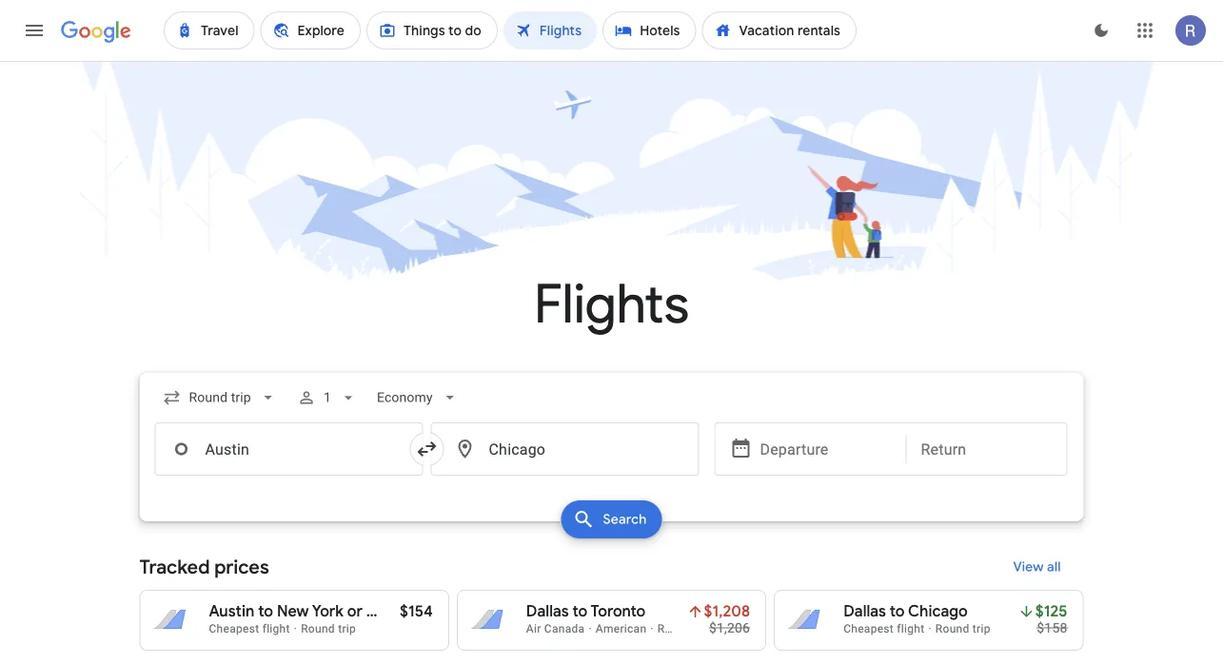 Task type: describe. For each thing, give the bounding box(es) containing it.
3 trip from the left
[[973, 623, 991, 636]]

flight for chicago
[[897, 623, 925, 636]]

cheapest flight for dallas
[[844, 623, 925, 636]]

3 round from the left
[[936, 623, 970, 636]]

to for chicago
[[890, 602, 905, 622]]

flight for new
[[263, 623, 290, 636]]

158 US dollars text field
[[1037, 620, 1068, 636]]

cheapest for austin
[[209, 623, 259, 636]]

round trip for new
[[301, 623, 356, 636]]

all
[[1047, 559, 1061, 576]]

trip for new
[[338, 623, 356, 636]]

dallas for dallas to toronto
[[526, 602, 569, 622]]

cheapest for dallas
[[844, 623, 894, 636]]

american
[[596, 623, 647, 636]]

$158
[[1037, 620, 1068, 636]]

flights
[[534, 271, 689, 339]]

1
[[324, 390, 331, 406]]

round for new
[[301, 623, 335, 636]]

dallas to toronto
[[526, 602, 646, 622]]

tracked prices region
[[140, 545, 1084, 651]]

air canada
[[526, 623, 585, 636]]

search button
[[561, 501, 662, 539]]

trip for toronto
[[695, 623, 713, 636]]

Flight search field
[[124, 373, 1099, 545]]

dallas for dallas to chicago
[[844, 602, 887, 622]]

or
[[347, 602, 363, 622]]

 image inside the tracked prices "region"
[[294, 623, 297, 636]]

change appearance image
[[1079, 8, 1125, 53]]

154 US dollars text field
[[400, 602, 433, 622]]

tracked
[[140, 555, 210, 579]]

new
[[277, 602, 309, 622]]

to for toronto
[[573, 602, 588, 622]]

$125
[[1036, 602, 1068, 622]]

chicago
[[909, 602, 968, 622]]

view all
[[1014, 559, 1061, 576]]

$1,206
[[709, 620, 751, 636]]

dallas to chicago
[[844, 602, 968, 622]]

round for toronto
[[658, 623, 692, 636]]

1206 US dollars text field
[[709, 620, 751, 636]]



Task type: vqa. For each thing, say whether or not it's contained in the screenshot.
$154
yes



Task type: locate. For each thing, give the bounding box(es) containing it.
125 US dollars text field
[[1036, 602, 1068, 622]]

round
[[301, 623, 335, 636], [658, 623, 692, 636], [936, 623, 970, 636]]

swap origin and destination. image
[[416, 438, 439, 461]]

cheapest flight down the dallas to chicago
[[844, 623, 925, 636]]

1 round from the left
[[301, 623, 335, 636]]

0 horizontal spatial round trip
[[301, 623, 356, 636]]

None field
[[155, 381, 285, 415], [369, 381, 467, 415], [155, 381, 285, 415], [369, 381, 467, 415]]

cheapest down austin
[[209, 623, 259, 636]]

1 dallas from the left
[[526, 602, 569, 622]]

1 horizontal spatial round
[[658, 623, 692, 636]]

main menu image
[[23, 19, 46, 42]]

0 horizontal spatial dallas
[[526, 602, 569, 622]]

search
[[603, 511, 647, 529]]

2 flight from the left
[[897, 623, 925, 636]]

flight
[[263, 623, 290, 636], [897, 623, 925, 636]]

2 cheapest from the left
[[844, 623, 894, 636]]

None text field
[[155, 423, 423, 476]]

$1,208
[[704, 602, 751, 622]]

2 horizontal spatial round
[[936, 623, 970, 636]]

round trip for toronto
[[658, 623, 713, 636]]

round trip
[[301, 623, 356, 636], [658, 623, 713, 636], [936, 623, 991, 636]]

dallas up "air canada"
[[526, 602, 569, 622]]

cheapest flight
[[209, 623, 290, 636], [844, 623, 925, 636]]

0 horizontal spatial trip
[[338, 623, 356, 636]]

0 horizontal spatial round
[[301, 623, 335, 636]]

3 round trip from the left
[[936, 623, 991, 636]]

1 flight from the left
[[263, 623, 290, 636]]

1 trip from the left
[[338, 623, 356, 636]]

trip left $158 text field
[[973, 623, 991, 636]]

prices
[[214, 555, 269, 579]]

2 horizontal spatial round trip
[[936, 623, 991, 636]]

round trip down $1,208
[[658, 623, 713, 636]]

2 horizontal spatial trip
[[973, 623, 991, 636]]

1208 US dollars text field
[[704, 602, 751, 622]]

round right american
[[658, 623, 692, 636]]

3 to from the left
[[890, 602, 905, 622]]

austin
[[209, 602, 255, 622]]

2 cheapest flight from the left
[[844, 623, 925, 636]]

round trip down york
[[301, 623, 356, 636]]

1 to from the left
[[258, 602, 273, 622]]

trip down or
[[338, 623, 356, 636]]

toronto
[[591, 602, 646, 622]]

view
[[1014, 559, 1044, 576]]

cheapest
[[209, 623, 259, 636], [844, 623, 894, 636]]

trip down $1,208
[[695, 623, 713, 636]]

1 horizontal spatial dallas
[[844, 602, 887, 622]]

$154
[[400, 602, 433, 622]]

cheapest down the dallas to chicago
[[844, 623, 894, 636]]

trip
[[338, 623, 356, 636], [695, 623, 713, 636], [973, 623, 991, 636]]

0 horizontal spatial to
[[258, 602, 273, 622]]

round trip down chicago
[[936, 623, 991, 636]]

1 horizontal spatial round trip
[[658, 623, 713, 636]]

air
[[526, 623, 541, 636]]

1 button
[[289, 375, 366, 421]]

1 horizontal spatial cheapest
[[844, 623, 894, 636]]

1 horizontal spatial flight
[[897, 623, 925, 636]]

dallas left chicago
[[844, 602, 887, 622]]

1 horizontal spatial to
[[573, 602, 588, 622]]

2 round from the left
[[658, 623, 692, 636]]

round down austin to new york or newark
[[301, 623, 335, 636]]

tracked prices
[[140, 555, 269, 579]]

0 horizontal spatial cheapest flight
[[209, 623, 290, 636]]

to
[[258, 602, 273, 622], [573, 602, 588, 622], [890, 602, 905, 622]]

to left chicago
[[890, 602, 905, 622]]

canada
[[545, 623, 585, 636]]

1 cheapest flight from the left
[[209, 623, 290, 636]]

newark
[[366, 602, 421, 622]]

to for new
[[258, 602, 273, 622]]

2 dallas from the left
[[844, 602, 887, 622]]

0 horizontal spatial cheapest
[[209, 623, 259, 636]]

round down chicago
[[936, 623, 970, 636]]

cheapest flight for austin
[[209, 623, 290, 636]]

to up canada
[[573, 602, 588, 622]]

2 to from the left
[[573, 602, 588, 622]]

cheapest flight down austin
[[209, 623, 290, 636]]

0 horizontal spatial flight
[[263, 623, 290, 636]]

Departure text field
[[760, 424, 892, 475]]

2 trip from the left
[[695, 623, 713, 636]]

2 round trip from the left
[[658, 623, 713, 636]]

Return text field
[[921, 424, 1053, 475]]

1 round trip from the left
[[301, 623, 356, 636]]

 image
[[294, 623, 297, 636]]

to left new at bottom left
[[258, 602, 273, 622]]

1 horizontal spatial cheapest flight
[[844, 623, 925, 636]]

dallas
[[526, 602, 569, 622], [844, 602, 887, 622]]

1 horizontal spatial trip
[[695, 623, 713, 636]]

flight down new at bottom left
[[263, 623, 290, 636]]

1 cheapest from the left
[[209, 623, 259, 636]]

flight down the dallas to chicago
[[897, 623, 925, 636]]

york
[[312, 602, 344, 622]]

None text field
[[431, 423, 699, 476]]

2 horizontal spatial to
[[890, 602, 905, 622]]

austin to new york or newark
[[209, 602, 421, 622]]



